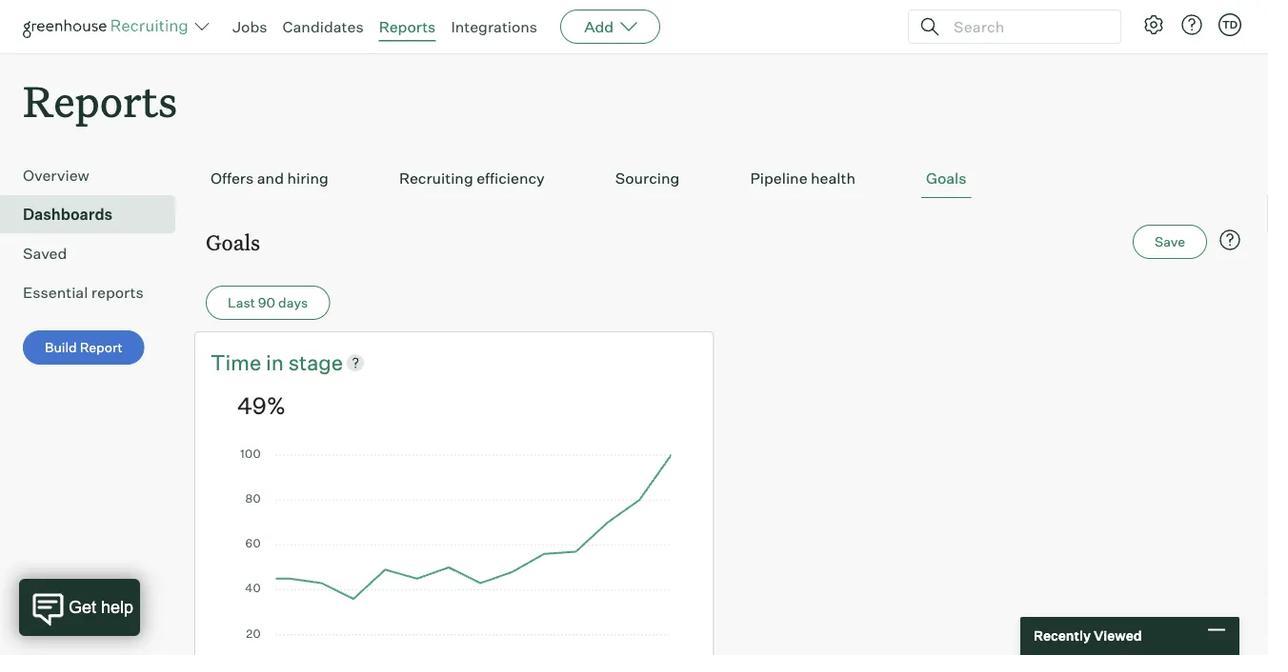 Task type: describe. For each thing, give the bounding box(es) containing it.
td
[[1223, 18, 1238, 31]]

offers and hiring button
[[206, 159, 333, 198]]

90
[[258, 295, 275, 311]]

essential reports link
[[23, 281, 168, 304]]

candidates
[[283, 17, 364, 36]]

candidates link
[[283, 17, 364, 36]]

xychart image
[[237, 450, 671, 656]]

pipeline
[[750, 169, 808, 188]]

efficiency
[[477, 169, 545, 188]]

and
[[257, 169, 284, 188]]

save
[[1155, 234, 1186, 250]]

add button
[[560, 10, 661, 44]]

1 vertical spatial reports
[[23, 72, 177, 129]]

integrations link
[[451, 17, 538, 36]]

essential reports
[[23, 283, 144, 302]]

stage
[[289, 349, 343, 376]]

essential
[[23, 283, 88, 302]]

report
[[80, 339, 123, 356]]

dashboards link
[[23, 203, 168, 226]]

last
[[228, 295, 255, 311]]

reports link
[[379, 17, 436, 36]]

configure image
[[1143, 13, 1165, 36]]

save button
[[1133, 225, 1207, 259]]

in link
[[266, 348, 289, 377]]

saved
[[23, 244, 67, 263]]

overview
[[23, 166, 89, 185]]

Search text field
[[949, 13, 1104, 41]]

offers
[[211, 169, 254, 188]]

saved link
[[23, 242, 168, 265]]

recruiting efficiency
[[399, 169, 545, 188]]

build report button
[[23, 331, 145, 365]]

offers and hiring
[[211, 169, 329, 188]]

td button
[[1219, 13, 1242, 36]]

jobs link
[[233, 17, 267, 36]]

49%
[[237, 391, 286, 420]]

recruiting efficiency button
[[394, 159, 550, 198]]



Task type: vqa. For each thing, say whether or not it's contained in the screenshot.
days
yes



Task type: locate. For each thing, give the bounding box(es) containing it.
build
[[45, 339, 77, 356]]

1 vertical spatial goals
[[206, 228, 260, 256]]

pipeline health button
[[746, 159, 861, 198]]

0 vertical spatial goals
[[926, 169, 967, 188]]

recently
[[1034, 628, 1091, 645]]

sourcing button
[[611, 159, 685, 198]]

time in
[[211, 349, 289, 376]]

stage link
[[289, 348, 343, 377]]

dashboards
[[23, 205, 113, 224]]

viewed
[[1094, 628, 1142, 645]]

tab list
[[206, 159, 1246, 198]]

reports right candidates 'link'
[[379, 17, 436, 36]]

td button
[[1215, 10, 1246, 40]]

recruiting
[[399, 169, 473, 188]]

sourcing
[[615, 169, 680, 188]]

last 90 days
[[228, 295, 308, 311]]

time
[[211, 349, 261, 376]]

reports down greenhouse recruiting image
[[23, 72, 177, 129]]

hiring
[[287, 169, 329, 188]]

in
[[266, 349, 284, 376]]

1 horizontal spatial reports
[[379, 17, 436, 36]]

faq image
[[1219, 229, 1242, 252]]

goals inside button
[[926, 169, 967, 188]]

time link
[[211, 348, 266, 377]]

0 vertical spatial reports
[[379, 17, 436, 36]]

reports
[[91, 283, 144, 302]]

reports
[[379, 17, 436, 36], [23, 72, 177, 129]]

health
[[811, 169, 856, 188]]

greenhouse recruiting image
[[23, 15, 194, 38]]

overview link
[[23, 164, 168, 187]]

goals button
[[921, 159, 972, 198]]

last 90 days button
[[206, 286, 330, 320]]

goals
[[926, 169, 967, 188], [206, 228, 260, 256]]

integrations
[[451, 17, 538, 36]]

0 horizontal spatial goals
[[206, 228, 260, 256]]

build report
[[45, 339, 123, 356]]

recently viewed
[[1034, 628, 1142, 645]]

1 horizontal spatial goals
[[926, 169, 967, 188]]

tab list containing offers and hiring
[[206, 159, 1246, 198]]

days
[[278, 295, 308, 311]]

pipeline health
[[750, 169, 856, 188]]

0 horizontal spatial reports
[[23, 72, 177, 129]]

add
[[584, 17, 614, 36]]

jobs
[[233, 17, 267, 36]]



